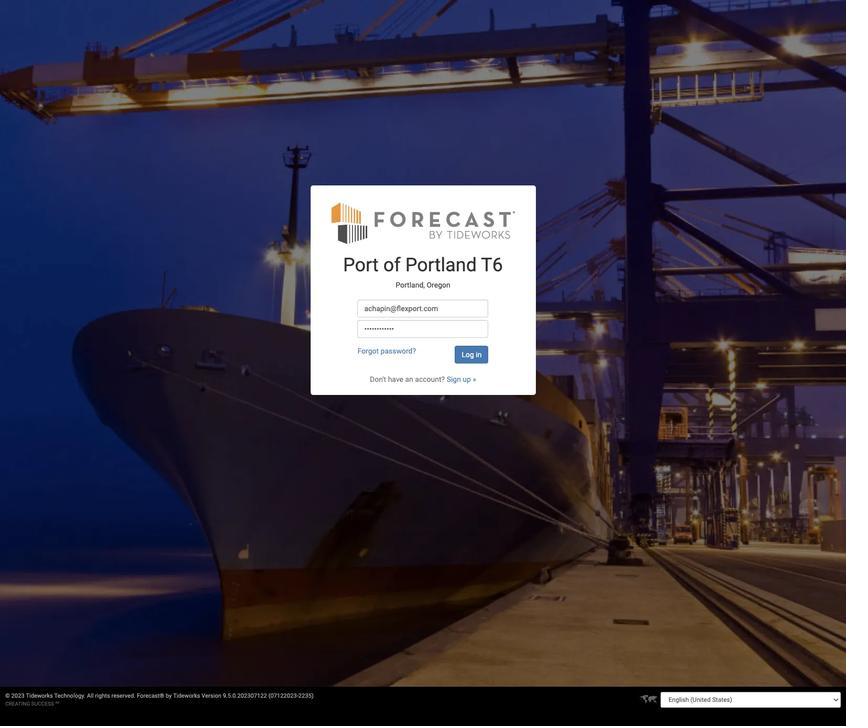 Task type: locate. For each thing, give the bounding box(es) containing it.
portland,
[[396, 281, 425, 289]]

(07122023-
[[269, 693, 299, 700]]

tideworks
[[26, 693, 53, 700], [173, 693, 200, 700]]

»
[[473, 376, 477, 384]]

tideworks up success
[[26, 693, 53, 700]]

forgot password? log in
[[358, 347, 482, 359]]

0 horizontal spatial tideworks
[[26, 693, 53, 700]]

by
[[166, 693, 172, 700]]

portland
[[406, 255, 477, 277]]

1 horizontal spatial tideworks
[[173, 693, 200, 700]]

forecast®
[[137, 693, 164, 700]]

port
[[343, 255, 379, 277]]

forecast® by tideworks image
[[332, 202, 515, 245]]

creating
[[5, 702, 30, 707]]

all
[[87, 693, 94, 700]]

© 2023 tideworks technology. all rights reserved. forecast® by tideworks version 9.5.0.202307122 (07122023-2235) creating success ℠
[[5, 693, 314, 707]]

℠
[[55, 702, 59, 707]]

2023
[[11, 693, 25, 700]]

don't have an account? sign up »
[[370, 376, 477, 384]]

1 tideworks from the left
[[26, 693, 53, 700]]

Password password field
[[358, 321, 489, 338]]

account?
[[415, 376, 445, 384]]

an
[[406, 376, 414, 384]]

tideworks right by
[[173, 693, 200, 700]]

t6
[[482, 255, 503, 277]]

success
[[31, 702, 54, 707]]

reserved.
[[112, 693, 136, 700]]



Task type: describe. For each thing, give the bounding box(es) containing it.
rights
[[95, 693, 110, 700]]

sign
[[447, 376, 461, 384]]

©
[[5, 693, 10, 700]]

2 tideworks from the left
[[173, 693, 200, 700]]

log
[[462, 351, 474, 359]]

2235)
[[299, 693, 314, 700]]

have
[[388, 376, 404, 384]]

password?
[[381, 347, 416, 356]]

version
[[202, 693, 222, 700]]

forgot password? link
[[358, 347, 416, 356]]

of
[[384, 255, 401, 277]]

sign up » link
[[447, 376, 477, 384]]

don't
[[370, 376, 387, 384]]

forgot
[[358, 347, 379, 356]]

9.5.0.202307122
[[223, 693, 267, 700]]

oregon
[[427, 281, 451, 289]]

technology.
[[54, 693, 86, 700]]

up
[[463, 376, 471, 384]]

in
[[476, 351, 482, 359]]

port of portland t6 portland, oregon
[[343, 255, 503, 289]]

Email or username text field
[[358, 300, 489, 318]]

log in button
[[455, 346, 489, 364]]



